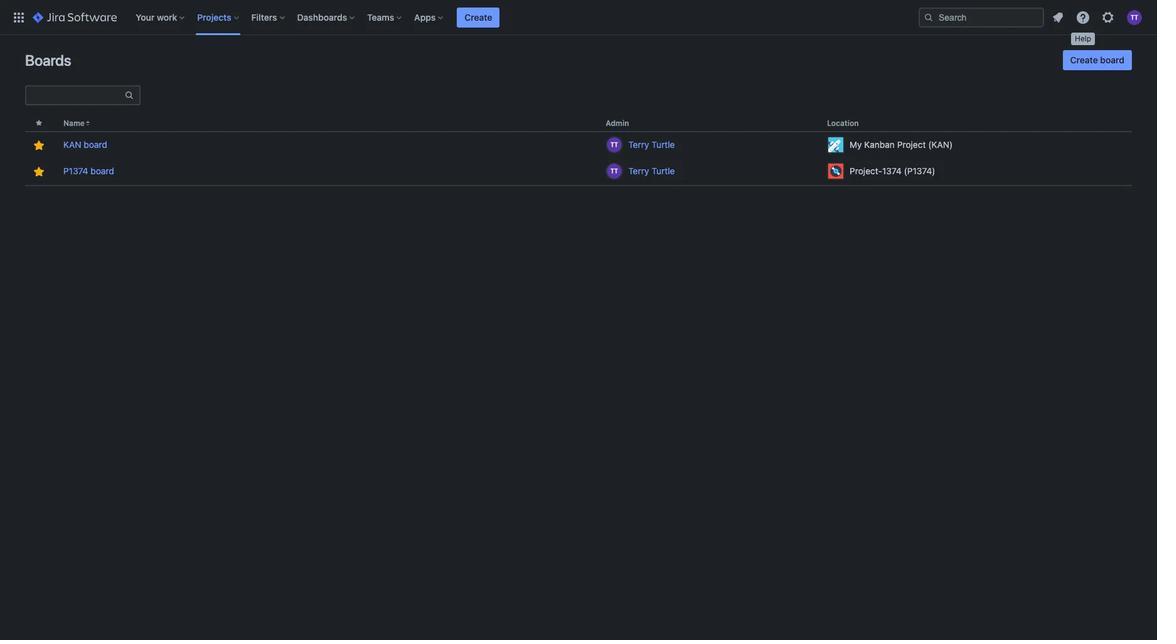 Task type: vqa. For each thing, say whether or not it's contained in the screenshot.
second Terry Turtle link from the bottom
yes



Task type: describe. For each thing, give the bounding box(es) containing it.
banner containing your work
[[0, 0, 1157, 35]]

terry turtle for my kanban project (kan)
[[628, 139, 675, 150]]

filters
[[251, 12, 277, 22]]

dashboards button
[[293, 7, 360, 27]]

project-1374 (p1374)
[[850, 166, 935, 176]]

p1374 board
[[63, 166, 114, 176]]

projects
[[197, 12, 231, 22]]

terry turtle for project-1374 (p1374)
[[628, 166, 675, 176]]

kan
[[63, 139, 81, 150]]

settings image
[[1101, 10, 1116, 25]]

Search field
[[919, 7, 1044, 27]]

star kan board image
[[32, 138, 47, 153]]

your work
[[136, 12, 177, 22]]

your
[[136, 12, 155, 22]]

notifications image
[[1050, 10, 1066, 25]]

apps button
[[411, 7, 448, 27]]

teams
[[367, 12, 394, 22]]

help image
[[1076, 10, 1091, 25]]

board for kan board
[[84, 139, 107, 150]]

star p1374 board image
[[32, 164, 47, 180]]

help
[[1075, 34, 1091, 43]]

create board
[[1070, 55, 1125, 65]]

boards
[[25, 51, 71, 69]]

teams button
[[363, 7, 407, 27]]

apps
[[414, 12, 436, 22]]

location
[[827, 119, 859, 128]]

name button
[[63, 119, 85, 128]]

my kanban project (kan)
[[850, 139, 953, 150]]

work
[[157, 12, 177, 22]]

your profile and settings image
[[1127, 10, 1142, 25]]

create for create board
[[1070, 55, 1098, 65]]

terry turtle link for my kanban project (kan)
[[606, 136, 817, 154]]

appswitcher icon image
[[11, 10, 26, 25]]

kan board link
[[63, 139, 107, 151]]

terry turtle link for project-1374 (p1374)
[[606, 163, 817, 180]]

terry for my kanban project (kan)
[[628, 139, 649, 150]]



Task type: locate. For each thing, give the bounding box(es) containing it.
primary element
[[8, 0, 919, 35]]

board
[[1100, 55, 1125, 65], [84, 139, 107, 150], [91, 166, 114, 176]]

board inside create board button
[[1100, 55, 1125, 65]]

jira software image
[[33, 10, 117, 25], [33, 10, 117, 25]]

terry for project-1374 (p1374)
[[628, 166, 649, 176]]

kanban
[[864, 139, 895, 150]]

0 vertical spatial terry turtle
[[628, 139, 675, 150]]

banner
[[0, 0, 1157, 35]]

board for create board
[[1100, 55, 1125, 65]]

1 terry turtle link from the top
[[606, 136, 817, 154]]

0 horizontal spatial create
[[465, 12, 492, 22]]

kan board
[[63, 139, 107, 150]]

board for p1374 board
[[91, 166, 114, 176]]

admin
[[606, 119, 629, 128]]

board right p1374
[[91, 166, 114, 176]]

turtle for my kanban project (kan)
[[652, 139, 675, 150]]

1 turtle from the top
[[652, 139, 675, 150]]

None text field
[[26, 87, 124, 104]]

1 vertical spatial board
[[84, 139, 107, 150]]

2 terry turtle link from the top
[[606, 163, 817, 180]]

your work button
[[132, 7, 190, 27]]

p1374 board link
[[63, 165, 114, 178]]

name
[[63, 119, 85, 128]]

0 vertical spatial terry turtle link
[[606, 136, 817, 154]]

p1374
[[63, 166, 88, 176]]

1 vertical spatial terry turtle
[[628, 166, 675, 176]]

turtle
[[652, 139, 675, 150], [652, 166, 675, 176]]

1 terry turtle from the top
[[628, 139, 675, 150]]

1 terry from the top
[[628, 139, 649, 150]]

0 vertical spatial terry
[[628, 139, 649, 150]]

(kan)
[[928, 139, 953, 150]]

1 horizontal spatial create
[[1070, 55, 1098, 65]]

create board button
[[1063, 50, 1132, 70]]

2 turtle from the top
[[652, 166, 675, 176]]

2 vertical spatial board
[[91, 166, 114, 176]]

1 vertical spatial create
[[1070, 55, 1098, 65]]

1 vertical spatial terry
[[628, 166, 649, 176]]

create inside primary element
[[465, 12, 492, 22]]

help tooltip
[[1071, 33, 1095, 45]]

1374
[[882, 166, 902, 176]]

board right kan
[[84, 139, 107, 150]]

1 vertical spatial terry turtle link
[[606, 163, 817, 180]]

board inside p1374 board 'link'
[[91, 166, 114, 176]]

project-
[[850, 166, 882, 176]]

1 vertical spatial turtle
[[652, 166, 675, 176]]

0 vertical spatial create
[[465, 12, 492, 22]]

dashboards
[[297, 12, 347, 22]]

create for create
[[465, 12, 492, 22]]

turtle for project-1374 (p1374)
[[652, 166, 675, 176]]

terry turtle link
[[606, 136, 817, 154], [606, 163, 817, 180]]

2 terry turtle from the top
[[628, 166, 675, 176]]

create
[[465, 12, 492, 22], [1070, 55, 1098, 65]]

terry
[[628, 139, 649, 150], [628, 166, 649, 176]]

projects button
[[193, 7, 244, 27]]

(p1374)
[[904, 166, 935, 176]]

terry turtle
[[628, 139, 675, 150], [628, 166, 675, 176]]

create button
[[457, 7, 500, 27]]

0 vertical spatial turtle
[[652, 139, 675, 150]]

project
[[897, 139, 926, 150]]

my
[[850, 139, 862, 150]]

2 terry from the top
[[628, 166, 649, 176]]

create down the help tooltip
[[1070, 55, 1098, 65]]

0 vertical spatial board
[[1100, 55, 1125, 65]]

board down the settings 'icon'
[[1100, 55, 1125, 65]]

create right apps dropdown button at the left
[[465, 12, 492, 22]]

filters button
[[248, 7, 290, 27]]

boards details element
[[25, 115, 1132, 186]]

board inside the kan board link
[[84, 139, 107, 150]]

search image
[[924, 12, 934, 22]]



